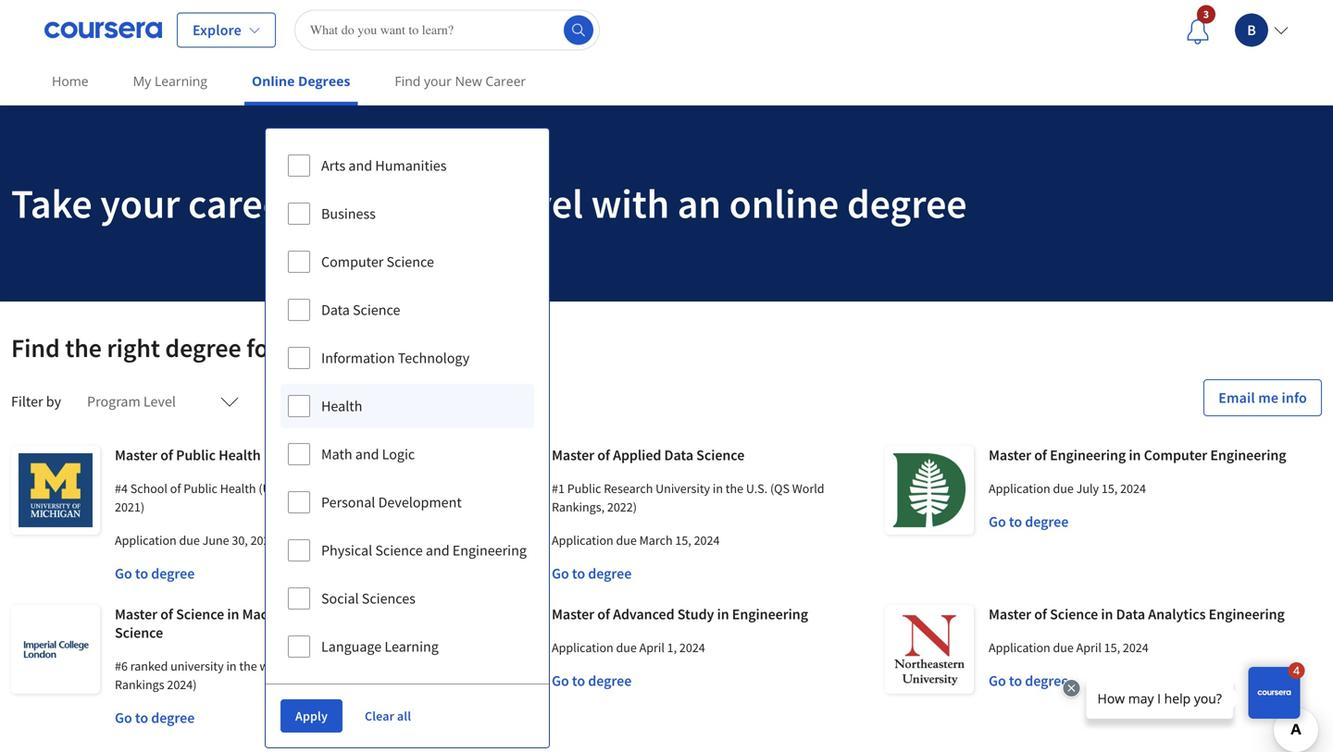 Task type: describe. For each thing, give the bounding box(es) containing it.
application down 2021)
[[115, 532, 177, 549]]

of for master of engineering in computer engineering
[[1035, 446, 1047, 465]]

of for master of applied data science
[[598, 446, 610, 465]]

career
[[486, 72, 526, 90]]

home link
[[44, 60, 96, 102]]

master of advanced study in engineering
[[552, 606, 808, 624]]

new
[[455, 72, 482, 90]]

health inside #4 school of public health (u.s. news & world report, 2021)
[[220, 481, 256, 497]]

rankings
[[115, 677, 164, 694]]

master of science in data analytics engineering
[[989, 606, 1285, 624]]

sciences
[[362, 590, 416, 608]]

science up university
[[176, 606, 224, 624]]

&
[[319, 481, 327, 497]]

university of california, berkeley image
[[448, 606, 537, 695]]

social
[[321, 590, 359, 608]]

#1 public research university in the u.s. (qs world rankings, 2022)
[[552, 481, 825, 516]]

social sciences
[[321, 590, 416, 608]]

northeastern university image
[[885, 606, 974, 695]]

physical
[[321, 542, 372, 560]]

clear all
[[365, 708, 411, 725]]

data inside master of science in machine learning and data science
[[384, 606, 413, 624]]

application due march 15, 2024
[[552, 532, 720, 549]]

go down rankings,
[[552, 565, 569, 583]]

due left june
[[179, 532, 200, 549]]

the down the arts and humanities
[[351, 178, 409, 229]]

arts and humanities
[[321, 157, 447, 175]]

study
[[678, 606, 714, 624]]

personal development
[[321, 494, 462, 512]]

take
[[11, 178, 92, 229]]

degrees
[[298, 72, 350, 90]]

march
[[640, 532, 673, 549]]

dartmouth college image
[[885, 446, 974, 535]]

humanities
[[375, 157, 447, 175]]

physical science and engineering
[[321, 542, 527, 560]]

master of engineering in computer engineering
[[989, 446, 1287, 465]]

2022)
[[607, 499, 637, 516]]

1,
[[667, 640, 677, 657]]

april for advanced
[[640, 640, 665, 657]]

go to degree down application due march 15, 2024
[[552, 565, 632, 583]]

2024)
[[167, 677, 197, 694]]

master for master of science in data analytics engineering
[[989, 606, 1032, 624]]

2024 for master of engineering in computer engineering
[[1121, 481, 1146, 497]]

master of applied data science
[[552, 446, 745, 465]]

2024 for master of science in data analytics engineering
[[1123, 640, 1149, 657]]

engineering down the email
[[1211, 446, 1287, 465]]

application due april 15, 2024
[[989, 640, 1149, 657]]

advanced
[[613, 606, 675, 624]]

university of michigan image for master of applied data science
[[448, 446, 537, 535]]

master for master of applied data science
[[552, 446, 595, 465]]

online
[[729, 178, 839, 229]]

go to degree for master of engineering in computer engineering
[[989, 513, 1069, 532]]

arts
[[321, 157, 346, 175]]

apply button
[[281, 700, 343, 733]]

and inside master of science in machine learning and data science
[[357, 606, 381, 624]]

science up "data science"
[[387, 253, 434, 271]]

options list list box
[[266, 129, 549, 684]]

data science
[[321, 301, 400, 319]]

analytics
[[1149, 606, 1206, 624]]

due for master of engineering in computer engineering
[[1053, 481, 1074, 497]]

career
[[188, 178, 298, 229]]

take your career to the next level with an online degree
[[11, 178, 967, 229]]

engineering inside options list list box
[[453, 542, 527, 560]]

and right the arts
[[349, 157, 372, 175]]

computer science
[[321, 253, 434, 271]]

my learning link
[[126, 60, 215, 102]]

#4 school of public health (u.s. news & world report, 2021)
[[115, 481, 404, 516]]

report,
[[364, 481, 404, 497]]

due left march
[[616, 532, 637, 549]]

application for master of advanced study in engineering
[[552, 640, 614, 657]]

and right math
[[355, 445, 379, 464]]

application due june 30, 2024
[[115, 532, 276, 549]]

15, for master of engineering in computer engineering
[[1102, 481, 1118, 497]]

school
[[130, 481, 168, 497]]

#6
[[115, 658, 128, 675]]

data right applied
[[664, 446, 694, 465]]

coursera image
[[44, 15, 162, 45]]

machine
[[242, 606, 295, 624]]

of inside #4 school of public health (u.s. news & world report, 2021)
[[170, 481, 181, 497]]

logic
[[382, 445, 415, 464]]

personal
[[321, 494, 375, 512]]

(qs inside #6 ranked university in the world (qs world university rankings 2024)
[[294, 658, 313, 675]]

filter by
[[11, 393, 61, 411]]

to down application due july 15, 2024 in the bottom right of the page
[[1009, 513, 1022, 532]]

email me info
[[1219, 389, 1308, 407]]

home
[[52, 72, 89, 90]]

level
[[500, 178, 583, 229]]

public inside #4 school of public health (u.s. news & world report, 2021)
[[184, 481, 218, 497]]

language learning
[[321, 638, 439, 657]]

my
[[133, 72, 151, 90]]

development
[[378, 494, 462, 512]]

business
[[321, 205, 376, 223]]

june
[[202, 532, 229, 549]]

#6 ranked university in the world (qs world university rankings 2024)
[[115, 658, 405, 694]]

university inside #1 public research university in the u.s. (qs world rankings, 2022)
[[656, 481, 710, 497]]

university
[[171, 658, 224, 675]]

my learning
[[133, 72, 207, 90]]

subject
[[276, 393, 323, 411]]

go for master of science in data analytics engineering
[[989, 672, 1006, 691]]

with
[[591, 178, 670, 229]]

news
[[287, 481, 316, 497]]

application for master of science in data analytics engineering
[[989, 640, 1051, 657]]

your for career
[[100, 178, 180, 229]]

you
[[283, 332, 324, 364]]



Task type: locate. For each thing, give the bounding box(es) containing it.
public inside #1 public research university in the u.s. (qs world rankings, 2022)
[[567, 481, 601, 497]]

public up rankings,
[[567, 481, 601, 497]]

go right dartmouth college image
[[989, 513, 1006, 532]]

15, down master of science in data analytics engineering
[[1105, 640, 1121, 657]]

science down "computer science"
[[353, 301, 400, 319]]

1 horizontal spatial your
[[424, 72, 452, 90]]

0 horizontal spatial find
[[11, 332, 60, 364]]

to
[[306, 178, 343, 229], [1009, 513, 1022, 532], [135, 565, 148, 583], [572, 565, 585, 583], [572, 672, 585, 691], [1009, 672, 1022, 691], [135, 709, 148, 728]]

engineering down development
[[453, 542, 527, 560]]

0 vertical spatial health
[[321, 397, 362, 416]]

due left the "july"
[[1053, 481, 1074, 497]]

of for master of science in data analytics engineering
[[1035, 606, 1047, 624]]

engineering up the "july"
[[1050, 446, 1126, 465]]

to down rankings
[[135, 709, 148, 728]]

go
[[989, 513, 1006, 532], [115, 565, 132, 583], [552, 565, 569, 583], [552, 672, 569, 691], [989, 672, 1006, 691], [115, 709, 132, 728]]

0 vertical spatial learning
[[155, 72, 207, 90]]

find the right degree for you
[[11, 332, 324, 364]]

application down advanced
[[552, 640, 614, 657]]

1 vertical spatial learning
[[298, 606, 354, 624]]

data inside options list list box
[[321, 301, 350, 319]]

learning inside master of science in machine learning and data science
[[298, 606, 354, 624]]

research
[[604, 481, 653, 497]]

1 vertical spatial health
[[219, 446, 261, 465]]

by
[[46, 393, 61, 411]]

the left right
[[65, 332, 102, 364]]

in inside #1 public research university in the u.s. (qs world rankings, 2022)
[[713, 481, 723, 497]]

public down 'master of public health'
[[184, 481, 218, 497]]

world
[[260, 658, 291, 675]]

application right northeastern university "image"
[[989, 640, 1051, 657]]

public up #4 school of public health (u.s. news & world report, 2021)
[[176, 446, 216, 465]]

of for master of advanced study in engineering
[[598, 606, 610, 624]]

your left new
[[424, 72, 452, 90]]

your
[[424, 72, 452, 90], [100, 178, 180, 229]]

master for master of public health
[[115, 446, 157, 465]]

0 vertical spatial university
[[656, 481, 710, 497]]

university of michigan image left #1
[[448, 446, 537, 535]]

april left 1, on the right of the page
[[640, 640, 665, 657]]

30,
[[232, 532, 248, 549]]

find for find your new career
[[395, 72, 421, 90]]

find up filter by
[[11, 332, 60, 364]]

1 horizontal spatial computer
[[1144, 446, 1208, 465]]

world right &
[[329, 481, 362, 497]]

0 horizontal spatial your
[[100, 178, 180, 229]]

find left new
[[395, 72, 421, 90]]

and
[[349, 157, 372, 175], [355, 445, 379, 464], [426, 542, 450, 560], [357, 606, 381, 624]]

go down 2021)
[[115, 565, 132, 583]]

0 vertical spatial computer
[[321, 253, 384, 271]]

go right "university of california, berkeley" image
[[552, 672, 569, 691]]

of inside master of science in machine learning and data science
[[160, 606, 173, 624]]

the
[[351, 178, 409, 229], [65, 332, 102, 364], [726, 481, 744, 497], [239, 658, 257, 675]]

july
[[1077, 481, 1099, 497]]

2 university of michigan image from the left
[[448, 446, 537, 535]]

find for find the right degree for you
[[11, 332, 60, 364]]

due for master of science in data analytics engineering
[[1053, 640, 1074, 657]]

2 vertical spatial health
[[220, 481, 256, 497]]

in up the application due april 15, 2024
[[1101, 606, 1114, 624]]

2 horizontal spatial learning
[[385, 638, 439, 657]]

2 april from the left
[[1077, 640, 1102, 657]]

go to degree down application due april 1, 2024
[[552, 672, 632, 691]]

your inside "link"
[[424, 72, 452, 90]]

to down application due march 15, 2024
[[572, 565, 585, 583]]

go down rankings
[[115, 709, 132, 728]]

health inside options list list box
[[321, 397, 362, 416]]

to down application due april 1, 2024
[[572, 672, 585, 691]]

health up math
[[321, 397, 362, 416]]

2024 down "master of engineering in computer engineering" in the bottom of the page
[[1121, 481, 1146, 497]]

in for master of science in data analytics engineering
[[1101, 606, 1114, 624]]

u.s.
[[746, 481, 768, 497]]

due for master of advanced study in engineering
[[616, 640, 637, 657]]

learning down sciences
[[385, 638, 439, 657]]

to down the arts
[[306, 178, 343, 229]]

0 vertical spatial 15,
[[1102, 481, 1118, 497]]

2 vertical spatial 15,
[[1105, 640, 1121, 657]]

for
[[246, 332, 278, 364]]

1 horizontal spatial learning
[[298, 606, 354, 624]]

april down master of science in data analytics engineering
[[1077, 640, 1102, 657]]

ranked
[[130, 658, 168, 675]]

master for master of advanced study in engineering
[[552, 606, 595, 624]]

of for master of public health
[[160, 446, 173, 465]]

0 vertical spatial your
[[424, 72, 452, 90]]

university of michigan image left #4
[[11, 446, 100, 535]]

master inside master of science in machine learning and data science
[[115, 606, 157, 624]]

email
[[1219, 389, 1256, 407]]

find your new career
[[395, 72, 526, 90]]

data up language learning
[[384, 606, 413, 624]]

world for master of public health
[[329, 481, 362, 497]]

0 horizontal spatial computer
[[321, 253, 384, 271]]

0 horizontal spatial learning
[[155, 72, 207, 90]]

applied
[[613, 446, 662, 465]]

in for #6 ranked university in the world (qs world university rankings 2024)
[[226, 658, 237, 675]]

0 horizontal spatial university of michigan image
[[11, 446, 100, 535]]

in inside master of science in machine learning and data science
[[227, 606, 239, 624]]

email me info button
[[1204, 380, 1322, 417]]

2021)
[[115, 499, 145, 516]]

master of science in machine learning and data science
[[115, 606, 413, 643]]

online
[[252, 72, 295, 90]]

1 horizontal spatial find
[[395, 72, 421, 90]]

1 horizontal spatial university
[[656, 481, 710, 497]]

data up you
[[321, 301, 350, 319]]

data left the analytics
[[1116, 606, 1146, 624]]

in left machine
[[227, 606, 239, 624]]

find your new career link
[[387, 60, 534, 102]]

None search field
[[294, 10, 600, 50]]

go to degree down application due july 15, 2024 in the bottom right of the page
[[989, 513, 1069, 532]]

2024 for master of advanced study in engineering
[[680, 640, 705, 657]]

15,
[[1102, 481, 1118, 497], [675, 532, 692, 549], [1105, 640, 1121, 657]]

(qs right the 'world'
[[294, 658, 313, 675]]

math and logic
[[321, 445, 415, 464]]

and down development
[[426, 542, 450, 560]]

find inside "link"
[[395, 72, 421, 90]]

1 vertical spatial university
[[350, 658, 405, 675]]

master up ranked
[[115, 606, 157, 624]]

of up school at left bottom
[[160, 446, 173, 465]]

of left applied
[[598, 446, 610, 465]]

engineering right the analytics
[[1209, 606, 1285, 624]]

clear
[[365, 708, 394, 725]]

learning
[[155, 72, 207, 90], [298, 606, 354, 624], [385, 638, 439, 657]]

world down language
[[316, 658, 348, 675]]

of up the application due april 15, 2024
[[1035, 606, 1047, 624]]

subject button
[[265, 380, 397, 424]]

master for master of engineering in computer engineering
[[989, 446, 1032, 465]]

your right take
[[100, 178, 180, 229]]

in left u.s.
[[713, 481, 723, 497]]

science down personal development
[[375, 542, 423, 560]]

(u.s.
[[259, 481, 284, 497]]

science up the application due april 15, 2024
[[1050, 606, 1099, 624]]

due down master of science in data analytics engineering
[[1053, 640, 1074, 657]]

of for master of science in machine learning and data science
[[160, 606, 173, 624]]

15, right the "july"
[[1102, 481, 1118, 497]]

(qs inside #1 public research university in the u.s. (qs world rankings, 2022)
[[770, 481, 790, 497]]

in up application due july 15, 2024 in the bottom right of the page
[[1129, 446, 1141, 465]]

the inside #1 public research university in the u.s. (qs world rankings, 2022)
[[726, 481, 744, 497]]

world right u.s.
[[792, 481, 825, 497]]

world inside #4 school of public health (u.s. news & world report, 2021)
[[329, 481, 362, 497]]

in for master of science in machine learning and data science
[[227, 606, 239, 624]]

next
[[417, 178, 492, 229]]

application due april 1, 2024
[[552, 640, 705, 657]]

1 vertical spatial (qs
[[294, 658, 313, 675]]

science up #1 public research university in the u.s. (qs world rankings, 2022)
[[697, 446, 745, 465]]

info
[[1282, 389, 1308, 407]]

1 university of michigan image from the left
[[11, 446, 100, 535]]

learning up language
[[298, 606, 354, 624]]

application left the "july"
[[989, 481, 1051, 497]]

go for master of advanced study in engineering
[[552, 672, 569, 691]]

master up application due april 1, 2024
[[552, 606, 595, 624]]

0 horizontal spatial april
[[640, 640, 665, 657]]

go for master of engineering in computer engineering
[[989, 513, 1006, 532]]

15, right march
[[675, 532, 692, 549]]

master for master of science in machine learning and data science
[[115, 606, 157, 624]]

of left advanced
[[598, 606, 610, 624]]

in right university
[[226, 658, 237, 675]]

rankings,
[[552, 499, 605, 516]]

actions toolbar
[[266, 684, 549, 748]]

the left the 'world'
[[239, 658, 257, 675]]

in inside #6 ranked university in the world (qs world university rankings 2024)
[[226, 658, 237, 675]]

filter
[[11, 393, 43, 411]]

1 horizontal spatial (qs
[[770, 481, 790, 497]]

information technology
[[321, 349, 470, 368]]

all
[[397, 708, 411, 725]]

right
[[107, 332, 160, 364]]

of up application due july 15, 2024 in the bottom right of the page
[[1035, 446, 1047, 465]]

engineering
[[1050, 446, 1126, 465], [1211, 446, 1287, 465], [453, 542, 527, 560], [732, 606, 808, 624], [1209, 606, 1285, 624]]

technology
[[398, 349, 470, 368]]

math
[[321, 445, 352, 464]]

online degrees
[[252, 72, 350, 90]]

master up #1
[[552, 446, 595, 465]]

master of public health
[[115, 446, 261, 465]]

1 vertical spatial 15,
[[675, 532, 692, 549]]

me
[[1259, 389, 1279, 407]]

go to degree
[[989, 513, 1069, 532], [115, 565, 195, 583], [552, 565, 632, 583], [552, 672, 632, 691], [989, 672, 1069, 691], [115, 709, 195, 728]]

learning right the 'my'
[[155, 72, 207, 90]]

world inside #1 public research university in the u.s. (qs world rankings, 2022)
[[792, 481, 825, 497]]

of
[[160, 446, 173, 465], [598, 446, 610, 465], [1035, 446, 1047, 465], [170, 481, 181, 497], [160, 606, 173, 624], [598, 606, 610, 624], [1035, 606, 1047, 624]]

computer inside options list list box
[[321, 253, 384, 271]]

online degrees link
[[244, 60, 358, 106]]

learning for my learning
[[155, 72, 207, 90]]

in for master of engineering in computer engineering
[[1129, 446, 1141, 465]]

2024
[[1121, 481, 1146, 497], [251, 532, 276, 549], [694, 532, 720, 549], [680, 640, 705, 657], [1123, 640, 1149, 657]]

an
[[678, 178, 721, 229]]

of up ranked
[[160, 606, 173, 624]]

master up application due july 15, 2024 in the bottom right of the page
[[989, 446, 1032, 465]]

2024 right 1, on the right of the page
[[680, 640, 705, 657]]

in
[[1129, 446, 1141, 465], [713, 481, 723, 497], [227, 606, 239, 624], [717, 606, 729, 624], [1101, 606, 1114, 624], [226, 658, 237, 675]]

application due july 15, 2024
[[989, 481, 1146, 497]]

#1
[[552, 481, 565, 497]]

to down application due june 30, 2024
[[135, 565, 148, 583]]

your for new
[[424, 72, 452, 90]]

health left (u.s.
[[220, 481, 256, 497]]

world for master of applied data science
[[792, 481, 825, 497]]

15, for master of science in data analytics engineering
[[1105, 640, 1121, 657]]

information
[[321, 349, 395, 368]]

application
[[989, 481, 1051, 497], [115, 532, 177, 549], [552, 532, 614, 549], [552, 640, 614, 657], [989, 640, 1051, 657]]

0 horizontal spatial university
[[350, 658, 405, 675]]

university down master of applied data science
[[656, 481, 710, 497]]

go to degree for master of science in data analytics engineering
[[989, 672, 1069, 691]]

1 april from the left
[[640, 640, 665, 657]]

in right study on the right of page
[[717, 606, 729, 624]]

apply
[[295, 708, 328, 725]]

language
[[321, 638, 382, 657]]

go to degree down application due june 30, 2024
[[115, 565, 195, 583]]

to down the application due april 15, 2024
[[1009, 672, 1022, 691]]

0 vertical spatial find
[[395, 72, 421, 90]]

of right school at left bottom
[[170, 481, 181, 497]]

1 horizontal spatial university of michigan image
[[448, 446, 537, 535]]

master up the application due april 15, 2024
[[989, 606, 1032, 624]]

learning for language learning
[[385, 638, 439, 657]]

1 vertical spatial computer
[[1144, 446, 1208, 465]]

#4
[[115, 481, 128, 497]]

due down advanced
[[616, 640, 637, 657]]

clear all button
[[357, 700, 419, 733]]

engineering right study on the right of page
[[732, 606, 808, 624]]

0 horizontal spatial (qs
[[294, 658, 313, 675]]

university of michigan image
[[11, 446, 100, 535], [448, 446, 537, 535]]

university
[[656, 481, 710, 497], [350, 658, 405, 675]]

imperial college london image
[[11, 606, 100, 695]]

the left u.s.
[[726, 481, 744, 497]]

find
[[395, 72, 421, 90], [11, 332, 60, 364]]

university inside #6 ranked university in the world (qs world university rankings 2024)
[[350, 658, 405, 675]]

april for science
[[1077, 640, 1102, 657]]

1 horizontal spatial april
[[1077, 640, 1102, 657]]

go to degree down rankings
[[115, 709, 195, 728]]

2 vertical spatial learning
[[385, 638, 439, 657]]

health up (u.s.
[[219, 446, 261, 465]]

computer
[[321, 253, 384, 271], [1144, 446, 1208, 465]]

go to degree for master of science in machine learning and data science
[[115, 709, 195, 728]]

0 vertical spatial (qs
[[770, 481, 790, 497]]

the inside #6 ranked university in the world (qs world university rankings 2024)
[[239, 658, 257, 675]]

master
[[115, 446, 157, 465], [552, 446, 595, 465], [989, 446, 1032, 465], [115, 606, 157, 624], [552, 606, 595, 624], [989, 606, 1032, 624]]

world inside #6 ranked university in the world (qs world university rankings 2024)
[[316, 658, 348, 675]]

1 vertical spatial find
[[11, 332, 60, 364]]

2024 down master of science in data analytics engineering
[[1123, 640, 1149, 657]]

go right northeastern university "image"
[[989, 672, 1006, 691]]

application down rankings,
[[552, 532, 614, 549]]

degree
[[847, 178, 967, 229], [165, 332, 241, 364], [1025, 513, 1069, 532], [151, 565, 195, 583], [588, 565, 632, 583], [588, 672, 632, 691], [1025, 672, 1069, 691], [151, 709, 195, 728]]

go to degree for master of advanced study in engineering
[[552, 672, 632, 691]]

learning inside options list list box
[[385, 638, 439, 657]]

go for master of science in machine learning and data science
[[115, 709, 132, 728]]

application for master of engineering in computer engineering
[[989, 481, 1051, 497]]

public
[[176, 446, 216, 465], [184, 481, 218, 497], [567, 481, 601, 497]]

2024 down #1 public research university in the u.s. (qs world rankings, 2022)
[[694, 532, 720, 549]]

(qs
[[770, 481, 790, 497], [294, 658, 313, 675]]

2024 right 30,
[[251, 532, 276, 549]]

university down language learning
[[350, 658, 405, 675]]

and up language learning
[[357, 606, 381, 624]]

data
[[321, 301, 350, 319], [664, 446, 694, 465], [384, 606, 413, 624], [1116, 606, 1146, 624]]

university of michigan image for master of public health
[[11, 446, 100, 535]]

1 vertical spatial your
[[100, 178, 180, 229]]

science up ranked
[[115, 624, 163, 643]]



Task type: vqa. For each thing, say whether or not it's contained in the screenshot.


